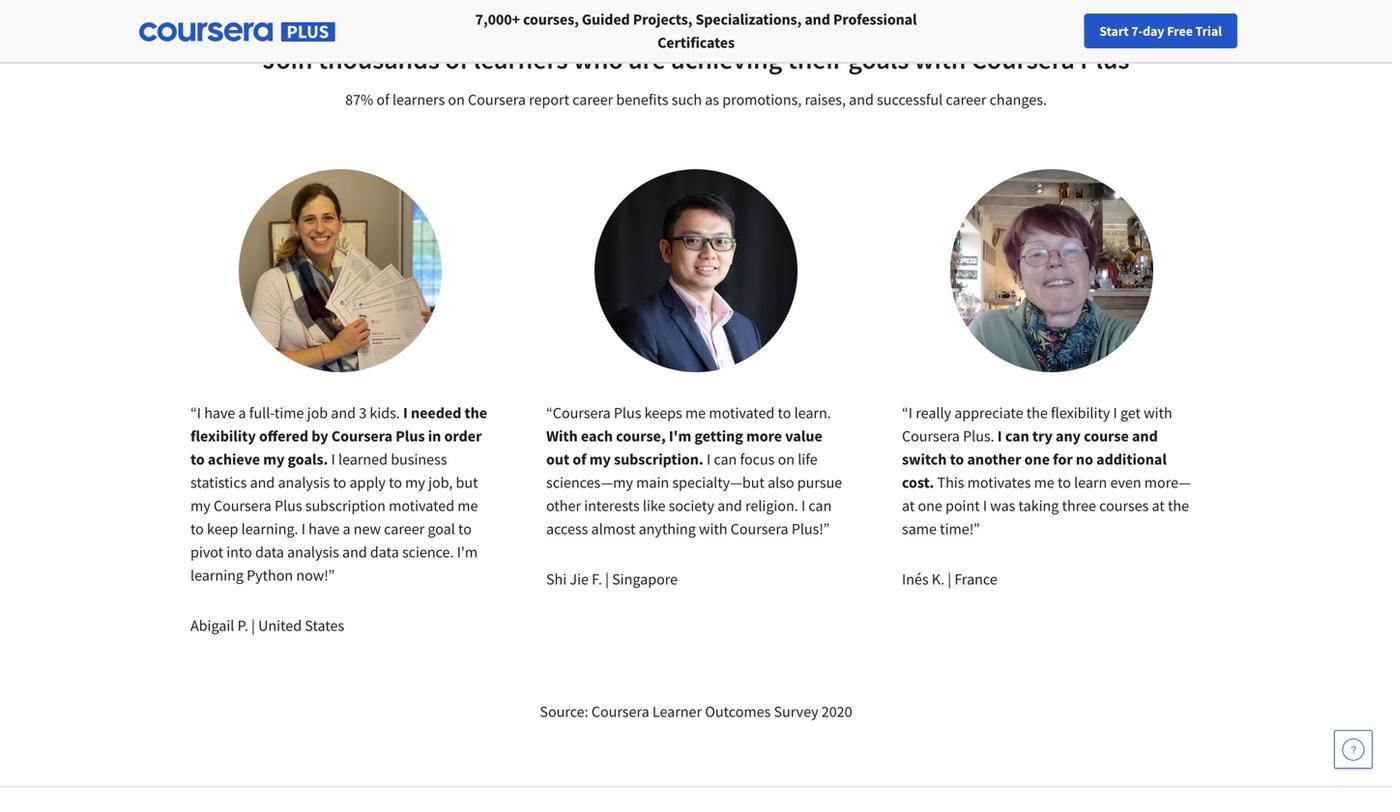 Task type: locate. For each thing, give the bounding box(es) containing it.
1 vertical spatial of
[[377, 90, 389, 109]]

0 horizontal spatial |
[[251, 616, 255, 635]]

to down for
[[1058, 473, 1071, 492]]

with inside i really appreciate the flexibility i get with coursera plus.
[[1144, 403, 1173, 423]]

0 horizontal spatial learners
[[393, 90, 445, 109]]

with up successful on the right top
[[914, 42, 966, 76]]

coursera up the keep
[[214, 496, 272, 515]]

a left full-
[[238, 403, 246, 423]]

motivated up more
[[709, 403, 775, 423]]

coursera right source:
[[592, 702, 649, 721]]

1 horizontal spatial on
[[778, 450, 795, 469]]

can left try
[[1005, 426, 1030, 446]]

with right get
[[1144, 403, 1173, 423]]

inés k. | france
[[902, 570, 998, 589]]

1 horizontal spatial data
[[370, 542, 399, 562]]

abigail
[[190, 616, 234, 635]]

science.
[[402, 542, 454, 562]]

one down try
[[1025, 450, 1050, 469]]

1 vertical spatial with
[[1144, 403, 1173, 423]]

can inside i can try any course and switch to another one for no additional cost.
[[1005, 426, 1030, 446]]

a inside the 'i learned business statistics and analysis to apply to my job, but my coursera plus subscription motivated me to keep learning. i have a new career goal to pivot into data analysis and data science. i'm learning python now!'
[[343, 519, 351, 539]]

goal
[[428, 519, 455, 539]]

was
[[990, 496, 1016, 515]]

coursera down religion.
[[731, 519, 789, 539]]

i right the kids.
[[403, 403, 408, 423]]

trial
[[1196, 22, 1222, 40]]

0 horizontal spatial at
[[902, 496, 915, 515]]

| right 'f.'
[[605, 570, 609, 589]]

career inside the 'i learned business statistics and analysis to apply to my job, but my coursera plus subscription motivated me to keep learning. i have a new career goal to pivot into data analysis and data science. i'm learning python now!'
[[384, 519, 425, 539]]

plus left in
[[396, 426, 425, 446]]

1 horizontal spatial career
[[573, 90, 613, 109]]

2 horizontal spatial me
[[1034, 473, 1055, 492]]

and down achieve
[[250, 473, 275, 492]]

the down "more—"
[[1168, 496, 1189, 515]]

statistics
[[190, 473, 247, 492]]

1 horizontal spatial the
[[1027, 403, 1048, 423]]

1 vertical spatial motivated
[[389, 496, 455, 515]]

2 vertical spatial of
[[573, 450, 586, 469]]

analysis up now!
[[287, 542, 339, 562]]

have
[[204, 403, 235, 423], [309, 519, 340, 539]]

of inside coursera plus keeps me motivated to learn. with each course, i'm getting more value out of my subscription.
[[573, 450, 586, 469]]

| right p.
[[251, 616, 255, 635]]

i learned business statistics and analysis to apply to my job, but my coursera plus subscription motivated me to keep learning. i have a new career goal to pivot into data analysis and data science. i'm learning python now!
[[190, 450, 478, 585]]

free
[[1167, 22, 1193, 40]]

flexibility up achieve
[[190, 426, 256, 446]]

0 vertical spatial motivated
[[709, 403, 775, 423]]

i inside i can try any course and switch to another one for no additional cost.
[[998, 426, 1002, 446]]

can
[[1005, 426, 1030, 446], [714, 450, 737, 469], [809, 496, 832, 515]]

and up additional
[[1132, 426, 1158, 446]]

at down "more—"
[[1152, 496, 1165, 515]]

2 horizontal spatial can
[[1005, 426, 1030, 446]]

1 horizontal spatial a
[[343, 519, 351, 539]]

and down new
[[342, 542, 367, 562]]

have left full-
[[204, 403, 235, 423]]

0 vertical spatial one
[[1025, 450, 1050, 469]]

0 horizontal spatial flexibility
[[190, 426, 256, 446]]

to left learn.
[[778, 403, 791, 423]]

1 vertical spatial can
[[714, 450, 737, 469]]

i right "plus."
[[998, 426, 1002, 446]]

career up "science."
[[384, 519, 425, 539]]

1 vertical spatial analysis
[[287, 542, 339, 562]]

can down pursue
[[809, 496, 832, 515]]

any
[[1056, 426, 1081, 446]]

coursera
[[972, 42, 1075, 76], [468, 90, 526, 109], [553, 403, 611, 423], [331, 426, 393, 446], [902, 426, 960, 446], [214, 496, 272, 515], [731, 519, 789, 539], [592, 702, 649, 721]]

data down new
[[370, 542, 399, 562]]

i right learning.
[[301, 519, 305, 539]]

have down subscription
[[309, 519, 340, 539]]

| right k.
[[948, 570, 952, 589]]

one
[[1025, 450, 1050, 469], [918, 496, 943, 515]]

me right keeps
[[685, 403, 706, 423]]

i'm down keeps
[[669, 426, 692, 446]]

coursera inside coursera plus keeps me motivated to learn. with each course, i'm getting more value out of my subscription.
[[553, 403, 611, 423]]

0 horizontal spatial i'm
[[457, 542, 478, 562]]

1 horizontal spatial |
[[605, 570, 609, 589]]

focus
[[740, 450, 775, 469]]

your
[[1044, 22, 1070, 40]]

1 horizontal spatial me
[[685, 403, 706, 423]]

almost
[[591, 519, 636, 539]]

2 horizontal spatial with
[[1144, 403, 1173, 423]]

main
[[636, 473, 669, 492]]

coursera down 3 at bottom left
[[331, 426, 393, 446]]

at down cost.
[[902, 496, 915, 515]]

goals
[[848, 42, 909, 76]]

cost.
[[902, 473, 934, 492]]

my down "each"
[[590, 450, 611, 469]]

the up order
[[465, 403, 487, 423]]

of right out
[[573, 450, 586, 469]]

projects,
[[633, 10, 693, 29]]

on for coursera
[[448, 90, 465, 109]]

courses,
[[523, 10, 579, 29]]

0 horizontal spatial with
[[699, 519, 728, 539]]

2 vertical spatial can
[[809, 496, 832, 515]]

successful
[[877, 90, 943, 109]]

and inside 7,000+ courses, guided projects, specializations, and professional certificates
[[805, 10, 830, 29]]

flexibility inside i needed the flexibility offered by coursera plus in order to achieve my goals.
[[190, 426, 256, 446]]

another
[[967, 450, 1022, 469]]

religion.
[[746, 496, 798, 515]]

flexibility up any
[[1051, 403, 1110, 423]]

of right thousands at the top
[[445, 42, 468, 76]]

one inside i can try any course and switch to another one for no additional cost.
[[1025, 450, 1050, 469]]

career left changes. in the right top of the page
[[946, 90, 987, 109]]

subscription.
[[614, 450, 704, 469]]

flexibility
[[1051, 403, 1110, 423], [190, 426, 256, 446]]

1 horizontal spatial at
[[1152, 496, 1165, 515]]

2 horizontal spatial career
[[946, 90, 987, 109]]

1 vertical spatial learners
[[393, 90, 445, 109]]

who
[[573, 42, 623, 76]]

career
[[1100, 22, 1138, 40]]

0 vertical spatial with
[[914, 42, 966, 76]]

goals.
[[288, 450, 328, 469]]

2 horizontal spatial |
[[948, 570, 952, 589]]

1 horizontal spatial of
[[445, 42, 468, 76]]

now!
[[296, 566, 328, 585]]

with down "society"
[[699, 519, 728, 539]]

business
[[391, 450, 447, 469]]

1 vertical spatial flexibility
[[190, 426, 256, 446]]

achieve
[[208, 450, 260, 469]]

0 vertical spatial on
[[448, 90, 465, 109]]

1 vertical spatial on
[[778, 450, 795, 469]]

data down learning.
[[255, 542, 284, 562]]

0 vertical spatial i'm
[[669, 426, 692, 446]]

1 horizontal spatial flexibility
[[1051, 403, 1110, 423]]

are
[[629, 42, 666, 76]]

1 vertical spatial have
[[309, 519, 340, 539]]

to right the goal
[[458, 519, 472, 539]]

0 horizontal spatial data
[[255, 542, 284, 562]]

to up this
[[950, 450, 964, 469]]

job
[[307, 403, 328, 423]]

coursera down really
[[902, 426, 960, 446]]

learn.
[[794, 403, 831, 423]]

of right "87%" in the left top of the page
[[377, 90, 389, 109]]

life
[[798, 450, 818, 469]]

to right apply
[[389, 473, 402, 492]]

1 horizontal spatial have
[[309, 519, 340, 539]]

to up statistics
[[190, 450, 205, 469]]

1 vertical spatial one
[[918, 496, 943, 515]]

shi jie f. | singapore
[[546, 570, 678, 589]]

1 horizontal spatial motivated
[[709, 403, 775, 423]]

with
[[546, 426, 578, 446]]

learners down the 7,000+
[[474, 42, 568, 76]]

|
[[605, 570, 609, 589], [948, 570, 952, 589], [251, 616, 255, 635]]

1 horizontal spatial with
[[914, 42, 966, 76]]

1 horizontal spatial one
[[1025, 450, 1050, 469]]

data
[[255, 542, 284, 562], [370, 542, 399, 562]]

2 data from the left
[[370, 542, 399, 562]]

guided
[[582, 10, 630, 29]]

motivated down job,
[[389, 496, 455, 515]]

out
[[546, 450, 570, 469]]

None search field
[[266, 12, 595, 51]]

0 vertical spatial can
[[1005, 426, 1030, 446]]

my down the offered
[[263, 450, 285, 469]]

analysis
[[278, 473, 330, 492], [287, 542, 339, 562]]

motivates
[[968, 473, 1031, 492]]

outcomes
[[705, 702, 771, 721]]

me down but
[[458, 496, 478, 515]]

coursera plus keeps me motivated to learn. with each course, i'm getting more value out of my subscription.
[[546, 403, 831, 469]]

my
[[263, 450, 285, 469], [590, 450, 611, 469], [405, 473, 425, 492], [190, 496, 211, 515]]

0 horizontal spatial the
[[465, 403, 487, 423]]

on left the 'life'
[[778, 450, 795, 469]]

0 horizontal spatial a
[[238, 403, 246, 423]]

singapore
[[612, 570, 678, 589]]

analysis down goals. at the bottom of page
[[278, 473, 330, 492]]

more
[[746, 426, 782, 446]]

0 horizontal spatial on
[[448, 90, 465, 109]]

1 horizontal spatial i'm
[[669, 426, 692, 446]]

one up same
[[918, 496, 943, 515]]

i'm inside coursera plus keeps me motivated to learn. with each course, i'm getting more value out of my subscription.
[[669, 426, 692, 446]]

career down the who
[[573, 90, 613, 109]]

states
[[305, 616, 344, 635]]

such
[[672, 90, 702, 109]]

access
[[546, 519, 588, 539]]

anything
[[639, 519, 696, 539]]

i left was
[[983, 496, 987, 515]]

find
[[1016, 22, 1041, 40]]

2 horizontal spatial of
[[573, 450, 586, 469]]

plus up course,
[[614, 403, 641, 423]]

and up their at the top of the page
[[805, 10, 830, 29]]

a left new
[[343, 519, 351, 539]]

0 horizontal spatial have
[[204, 403, 235, 423]]

learning.
[[241, 519, 298, 539]]

0 horizontal spatial career
[[384, 519, 425, 539]]

learner image inés k. image
[[950, 169, 1154, 372]]

plus up learning.
[[275, 496, 302, 515]]

my inside coursera plus keeps me motivated to learn. with each course, i'm getting more value out of my subscription.
[[590, 450, 611, 469]]

0 horizontal spatial one
[[918, 496, 943, 515]]

kids.
[[370, 403, 400, 423]]

on inside "i can focus on life sciences—my main specialty—but also pursue other interests like society and religion. i can access almost anything with coursera plus!"
[[778, 450, 795, 469]]

my down statistics
[[190, 496, 211, 515]]

the inside i really appreciate the flexibility i get with coursera plus.
[[1027, 403, 1048, 423]]

raises,
[[805, 90, 846, 109]]

the up try
[[1027, 403, 1048, 423]]

0 horizontal spatial me
[[458, 496, 478, 515]]

2 vertical spatial with
[[699, 519, 728, 539]]

0 vertical spatial flexibility
[[1051, 403, 1110, 423]]

to
[[778, 403, 791, 423], [190, 450, 205, 469], [950, 450, 964, 469], [333, 473, 346, 492], [389, 473, 402, 492], [1058, 473, 1071, 492], [190, 519, 204, 539], [458, 519, 472, 539]]

python
[[247, 566, 293, 585]]

learners down thousands at the top
[[393, 90, 445, 109]]

and inside i can try any course and switch to another one for no additional cost.
[[1132, 426, 1158, 446]]

me up taking
[[1034, 473, 1055, 492]]

pursue
[[798, 473, 842, 492]]

0 vertical spatial a
[[238, 403, 246, 423]]

and right raises,
[[849, 90, 874, 109]]

can down getting on the bottom
[[714, 450, 737, 469]]

this
[[937, 473, 964, 492]]

same
[[902, 519, 937, 539]]

0 horizontal spatial motivated
[[389, 496, 455, 515]]

coursera inside "i can focus on life sciences—my main specialty—but also pursue other interests like society and religion. i can access almost anything with coursera plus!"
[[731, 519, 789, 539]]

2 vertical spatial me
[[458, 496, 478, 515]]

coursera up "each"
[[553, 403, 611, 423]]

on left report
[[448, 90, 465, 109]]

0 vertical spatial learners
[[474, 42, 568, 76]]

i'm right "science."
[[457, 542, 478, 562]]

and down specialty—but
[[718, 496, 742, 515]]

each
[[581, 426, 613, 446]]

even
[[1110, 473, 1142, 492]]

1 vertical spatial a
[[343, 519, 351, 539]]

0 horizontal spatial can
[[714, 450, 737, 469]]

thousands
[[318, 42, 440, 76]]

1 horizontal spatial can
[[809, 496, 832, 515]]

to inside coursera plus keeps me motivated to learn. with each course, i'm getting more value out of my subscription.
[[778, 403, 791, 423]]

can for focus
[[714, 450, 737, 469]]

time
[[274, 403, 304, 423]]

the
[[465, 403, 487, 423], [1027, 403, 1048, 423], [1168, 496, 1189, 515]]

| for i learned business statistics and analysis to apply to my job, but my coursera plus subscription motivated me to keep learning. i have a new career goal to pivot into data analysis and data science. i'm learning python now!
[[251, 616, 255, 635]]

1 vertical spatial me
[[1034, 473, 1055, 492]]

2 horizontal spatial the
[[1168, 496, 1189, 515]]

start 7-day free trial button
[[1084, 14, 1238, 48]]

plus inside coursera plus keeps me motivated to learn. with each course, i'm getting more value out of my subscription.
[[614, 403, 641, 423]]

0 horizontal spatial of
[[377, 90, 389, 109]]

1 vertical spatial i'm
[[457, 542, 478, 562]]

me inside this motivates me to learn even more— at one point i was taking three courses at the same time!
[[1034, 473, 1055, 492]]

into
[[226, 542, 252, 562]]

united
[[258, 616, 302, 635]]

i up plus!
[[802, 496, 806, 515]]

i
[[197, 403, 201, 423], [403, 403, 408, 423], [909, 403, 913, 423], [1113, 403, 1118, 423], [998, 426, 1002, 446], [331, 450, 335, 469], [707, 450, 711, 469], [802, 496, 806, 515], [983, 496, 987, 515], [301, 519, 305, 539]]

0 vertical spatial me
[[685, 403, 706, 423]]

with
[[914, 42, 966, 76], [1144, 403, 1173, 423], [699, 519, 728, 539]]



Task type: describe. For each thing, give the bounding box(es) containing it.
flexibility inside i really appreciate the flexibility i get with coursera plus.
[[1051, 403, 1110, 423]]

i left full-
[[197, 403, 201, 423]]

courses
[[1100, 496, 1149, 515]]

| for this motivates me to learn even more— at one point i was taking three courses at the same time!
[[948, 570, 952, 589]]

k.
[[932, 570, 945, 589]]

specializations,
[[696, 10, 802, 29]]

one inside this motivates me to learn even more— at one point i was taking three courses at the same time!
[[918, 496, 943, 515]]

i inside i needed the flexibility offered by coursera plus in order to achieve my goals.
[[403, 403, 408, 423]]

changes.
[[990, 90, 1047, 109]]

in
[[428, 426, 441, 446]]

2020
[[822, 702, 852, 721]]

plus inside the 'i learned business statistics and analysis to apply to my job, but my coursera plus subscription motivated me to keep learning. i have a new career goal to pivot into data analysis and data science. i'm learning python now!'
[[275, 496, 302, 515]]

professional
[[833, 10, 917, 29]]

getting
[[695, 426, 743, 446]]

i inside this motivates me to learn even more— at one point i was taking three courses at the same time!
[[983, 496, 987, 515]]

plus down start
[[1080, 42, 1130, 76]]

specialty—but
[[672, 473, 765, 492]]

me inside coursera plus keeps me motivated to learn. with each course, i'm getting more value out of my subscription.
[[685, 403, 706, 423]]

7,000+
[[475, 10, 520, 29]]

7-
[[1132, 22, 1143, 40]]

0 vertical spatial of
[[445, 42, 468, 76]]

try
[[1033, 426, 1053, 446]]

keeps
[[645, 403, 682, 423]]

this motivates me to learn even more— at one point i was taking three courses at the same time!
[[902, 473, 1191, 539]]

i have a full-time job and 3 kids.
[[197, 403, 403, 423]]

report
[[529, 90, 569, 109]]

to inside i needed the flexibility offered by coursera plus in order to achieve my goals.
[[190, 450, 205, 469]]

pivot
[[190, 542, 223, 562]]

2 at from the left
[[1152, 496, 1165, 515]]

plus inside i needed the flexibility offered by coursera plus in order to achieve my goals.
[[396, 426, 425, 446]]

order
[[444, 426, 482, 446]]

new
[[1072, 22, 1098, 40]]

more—
[[1145, 473, 1191, 492]]

p.
[[237, 616, 248, 635]]

my down business
[[405, 473, 425, 492]]

motivated inside coursera plus keeps me motivated to learn. with each course, i'm getting more value out of my subscription.
[[709, 403, 775, 423]]

7,000+ courses, guided projects, specializations, and professional certificates
[[475, 10, 917, 52]]

to inside i can try any course and switch to another one for no additional cost.
[[950, 450, 964, 469]]

coursera image
[[23, 16, 146, 47]]

for
[[1053, 450, 1073, 469]]

me inside the 'i learned business statistics and analysis to apply to my job, but my coursera plus subscription motivated me to keep learning. i have a new career goal to pivot into data analysis and data science. i'm learning python now!'
[[458, 496, 478, 515]]

i up specialty—but
[[707, 450, 711, 469]]

job,
[[428, 473, 453, 492]]

with inside "i can focus on life sciences—my main specialty—but also pursue other interests like society and religion. i can access almost anything with coursera plus!"
[[699, 519, 728, 539]]

france
[[955, 570, 998, 589]]

day
[[1143, 22, 1165, 40]]

switch
[[902, 450, 947, 469]]

motivated inside the 'i learned business statistics and analysis to apply to my job, but my coursera plus subscription motivated me to keep learning. i have a new career goal to pivot into data analysis and data science. i'm learning python now!'
[[389, 496, 455, 515]]

also
[[768, 473, 794, 492]]

join thousands of learners who are achieving their goals with coursera plus
[[263, 42, 1130, 76]]

on for life
[[778, 450, 795, 469]]

but
[[456, 473, 478, 492]]

coursera inside i needed the flexibility offered by coursera plus in order to achieve my goals.
[[331, 426, 393, 446]]

join
[[263, 42, 313, 76]]

coursera inside the 'i learned business statistics and analysis to apply to my job, but my coursera plus subscription motivated me to keep learning. i have a new career goal to pivot into data analysis and data science. i'm learning python now!'
[[214, 496, 272, 515]]

shi
[[546, 570, 567, 589]]

course
[[1084, 426, 1129, 446]]

like
[[643, 496, 666, 515]]

source: coursera learner outcomes survey 2020
[[540, 702, 852, 721]]

needed
[[411, 403, 462, 423]]

the inside this motivates me to learn even more— at one point i was taking three courses at the same time!
[[1168, 496, 1189, 515]]

start 7-day free trial
[[1100, 22, 1222, 40]]

coursera inside i really appreciate the flexibility i get with coursera plus.
[[902, 426, 960, 446]]

i left really
[[909, 403, 913, 423]]

offered
[[259, 426, 309, 446]]

learned
[[338, 450, 388, 469]]

additional
[[1097, 450, 1167, 469]]

show notifications image
[[1168, 24, 1191, 47]]

and inside "i can focus on life sciences—my main specialty—but also pursue other interests like society and religion. i can access almost anything with coursera plus!"
[[718, 496, 742, 515]]

plus!
[[792, 519, 823, 539]]

my inside i needed the flexibility offered by coursera plus in order to achieve my goals.
[[263, 450, 285, 469]]

to up subscription
[[333, 473, 346, 492]]

find your new career
[[1016, 22, 1138, 40]]

1 at from the left
[[902, 496, 915, 515]]

as
[[705, 90, 719, 109]]

and left 3 at bottom left
[[331, 403, 356, 423]]

i left get
[[1113, 403, 1118, 423]]

course,
[[616, 426, 666, 446]]

certificates
[[658, 33, 735, 52]]

can for try
[[1005, 426, 1030, 446]]

coursera down find
[[972, 42, 1075, 76]]

learner image shi jie f. image
[[595, 169, 798, 372]]

i really appreciate the flexibility i get with coursera plus.
[[902, 403, 1173, 446]]

learner image abigail p. image
[[239, 169, 442, 372]]

to inside this motivates me to learn even more— at one point i was taking three courses at the same time!
[[1058, 473, 1071, 492]]

help center image
[[1342, 738, 1365, 761]]

start
[[1100, 22, 1129, 40]]

taking
[[1019, 496, 1059, 515]]

f.
[[592, 570, 602, 589]]

other
[[546, 496, 581, 515]]

0 vertical spatial have
[[204, 403, 235, 423]]

abigail p. | united states
[[190, 616, 344, 635]]

inés
[[902, 570, 929, 589]]

the inside i needed the flexibility offered by coursera plus in order to achieve my goals.
[[465, 403, 487, 423]]

1 data from the left
[[255, 542, 284, 562]]

full-
[[249, 403, 275, 423]]

get
[[1121, 403, 1141, 423]]

new
[[354, 519, 381, 539]]

i can try any course and switch to another one for no additional cost.
[[902, 426, 1167, 492]]

keep
[[207, 519, 238, 539]]

coursera plus image
[[139, 22, 336, 42]]

to up pivot
[[190, 519, 204, 539]]

appreciate
[[955, 403, 1024, 423]]

3
[[359, 403, 367, 423]]

i'm inside the 'i learned business statistics and analysis to apply to my job, but my coursera plus subscription motivated me to keep learning. i have a new career goal to pivot into data analysis and data science. i'm learning python now!'
[[457, 542, 478, 562]]

0 vertical spatial analysis
[[278, 473, 330, 492]]

no
[[1076, 450, 1094, 469]]

society
[[669, 496, 714, 515]]

coursera left report
[[468, 90, 526, 109]]

1 horizontal spatial learners
[[474, 42, 568, 76]]

have inside the 'i learned business statistics and analysis to apply to my job, but my coursera plus subscription motivated me to keep learning. i have a new career goal to pivot into data analysis and data science. i'm learning python now!'
[[309, 519, 340, 539]]

jie
[[570, 570, 589, 589]]

really
[[916, 403, 951, 423]]

i right goals. at the bottom of page
[[331, 450, 335, 469]]

point
[[946, 496, 980, 515]]

three
[[1062, 496, 1096, 515]]

learner
[[653, 702, 702, 721]]

sciences—my
[[546, 473, 633, 492]]



Task type: vqa. For each thing, say whether or not it's contained in the screenshot.
the bottom Functions
no



